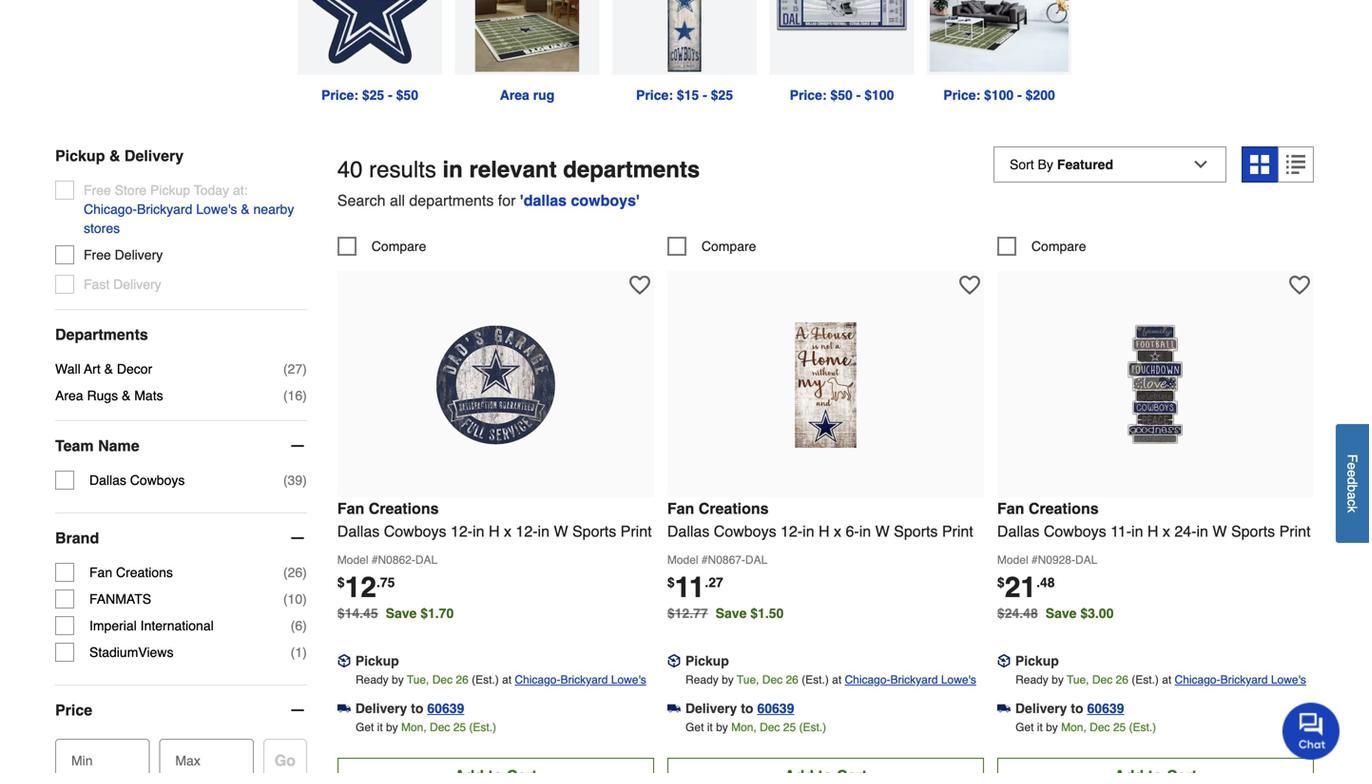 Task type: vqa. For each thing, say whether or not it's contained in the screenshot.


Task type: describe. For each thing, give the bounding box(es) containing it.
12
[[345, 571, 377, 604]]

6
[[295, 618, 303, 634]]

model # n0867-dal
[[668, 554, 768, 567]]

brand
[[55, 530, 99, 547]]

compare for "1001166216" element
[[702, 239, 757, 254]]

heart outline image
[[1290, 275, 1311, 296]]

model for dallas cowboys 11-in h x 24-in w sports print
[[998, 554, 1029, 567]]

.75
[[377, 575, 395, 590]]

chicago- for pickup image
[[845, 673, 891, 687]]

( 27 )
[[283, 362, 307, 377]]

area rug
[[500, 88, 555, 103]]

dallas cowboys image for rug
[[455, 0, 600, 75]]

2 ' from the left
[[636, 192, 640, 209]]

to for truck filled image's 60639 button
[[411, 701, 424, 716]]

$ 11 .27
[[668, 571, 724, 604]]

all
[[390, 192, 405, 209]]

k
[[1346, 506, 1361, 513]]

$ for 11
[[668, 575, 675, 590]]

2 heart outline image from the left
[[960, 275, 981, 296]]

at:
[[233, 183, 248, 198]]

) for ( 39 )
[[303, 473, 307, 488]]

dallas cowboys image for $50
[[770, 0, 915, 75]]

1 ' from the left
[[520, 192, 524, 209]]

minus image for price
[[288, 701, 307, 720]]

1 e from the top
[[1346, 463, 1361, 470]]

1 $50 from the left
[[396, 88, 419, 103]]

grid view image
[[1251, 155, 1270, 174]]

creations for dallas cowboys 12-in h x 6-in w sports print
[[699, 500, 769, 517]]

chicago-brickyard lowe's & nearby stores button
[[84, 200, 307, 238]]

brickyard for pickup image
[[891, 673, 939, 687]]

n0867-
[[708, 554, 746, 567]]

lowe's inside chicago-brickyard lowe's & nearby stores
[[196, 202, 237, 217]]

10
[[288, 592, 303, 607]]

save for 11
[[716, 606, 747, 621]]

creations for dallas cowboys 11-in h x 24-in w sports print
[[1029, 500, 1099, 517]]

# for fan creations dallas cowboys 12-in h x 6-in w sports print
[[702, 554, 708, 567]]

( 16 )
[[283, 388, 307, 403]]

- for $50
[[857, 88, 861, 103]]

chicago- for first pickup icon from left
[[515, 673, 561, 687]]

team name button
[[55, 422, 307, 471]]

& up store
[[109, 147, 120, 165]]

2 $50 from the left
[[831, 88, 853, 103]]

wall art & decor
[[55, 362, 152, 377]]

( for 39
[[283, 473, 288, 488]]

.48
[[1037, 575, 1056, 590]]

h for 12-
[[489, 523, 500, 540]]

fast delivery
[[84, 277, 161, 292]]

11-
[[1111, 523, 1132, 540]]

dal for 12-
[[416, 554, 438, 567]]

fan for fan creations dallas cowboys 11-in h x 24-in w sports print
[[998, 500, 1025, 517]]

fan creations dallas cowboys 12-in h x 6-in w sports print
[[668, 500, 974, 540]]

pickup up chicago-brickyard lowe's & nearby stores
[[150, 183, 190, 198]]

dallas cowboys image for $15
[[613, 0, 757, 75]]

$12.77
[[668, 606, 708, 621]]

it for first pickup icon from left
[[377, 721, 383, 734]]

( 10 )
[[283, 592, 307, 607]]

get it by mon, dec 25 (est.) for truck filled image
[[356, 721, 497, 734]]

) for ( 26 )
[[303, 565, 307, 580]]

60639 button for truck filled image
[[428, 699, 465, 718]]

compare for the '1001165268' element
[[1032, 239, 1087, 254]]

40 results in relevant departments search all departments for ' dallas cowboys '
[[338, 157, 700, 209]]

$ for 21
[[998, 575, 1005, 590]]

brand button
[[55, 514, 307, 563]]

cowboys for fan creations dallas cowboys 12-in h x 6-in w sports print
[[714, 523, 777, 540]]

26 for first pickup icon from left
[[456, 673, 469, 687]]

dallas
[[524, 192, 567, 209]]

& left mats
[[122, 388, 131, 403]]

$25 inside 'link'
[[711, 88, 733, 103]]

$14.45 save $1.70
[[338, 606, 454, 621]]

team
[[55, 437, 94, 455]]

2 $100 from the left
[[985, 88, 1014, 103]]

27
[[288, 362, 303, 377]]

& right art
[[104, 362, 113, 377]]

price: for price: $15 - $25
[[636, 88, 674, 103]]

brickyard for 1st pickup icon from right
[[1221, 673, 1269, 687]]

price: $100 - $200 link
[[921, 0, 1079, 105]]

# for fan creations dallas cowboys 11-in h x 24-in w sports print
[[1032, 554, 1039, 567]]

1 $25 from the left
[[362, 88, 385, 103]]

fast
[[84, 277, 110, 292]]

dallas for fan creations dallas cowboys 12-in h x 6-in w sports print
[[668, 523, 710, 540]]

tue, for first pickup icon from left
[[407, 673, 429, 687]]

min
[[71, 754, 93, 769]]

store
[[115, 183, 147, 198]]

truck filled image
[[338, 702, 351, 716]]

dal for 24-
[[1076, 554, 1098, 567]]

imperial
[[89, 618, 137, 634]]

( 39 )
[[283, 473, 307, 488]]

60639 button for pickup image truck filled icon
[[758, 699, 795, 718]]

12- for fan creations dallas cowboys 12-in h x 6-in w sports print
[[781, 523, 803, 540]]

free delivery
[[84, 247, 163, 263]]

price
[[55, 702, 92, 719]]

2 pickup image from the left
[[998, 655, 1011, 668]]

relevant
[[470, 157, 557, 183]]

area rugs & mats
[[55, 388, 163, 403]]

to for truck filled icon corresponding to 1st pickup icon from right's 60639 button
[[1072, 701, 1084, 716]]

tue, for pickup image
[[737, 673, 760, 687]]

creations up fanmats
[[116, 565, 173, 580]]

$3.00
[[1081, 606, 1114, 621]]

$200
[[1026, 88, 1056, 103]]

get it by mon, dec 25 (est.) for truck filled icon corresponding to 1st pickup icon from right
[[1016, 721, 1157, 734]]

( 1 )
[[291, 645, 307, 660]]

d
[[1346, 477, 1361, 485]]

39
[[288, 473, 303, 488]]

get it by mon, dec 25 (est.) for pickup image truck filled icon
[[686, 721, 827, 734]]

b
[[1346, 485, 1361, 492]]

fanmats
[[89, 592, 151, 607]]

fan creations
[[89, 565, 173, 580]]

( 26 )
[[283, 565, 307, 580]]

$ 12 .75
[[338, 571, 395, 604]]

( for 6
[[291, 618, 295, 634]]

minus image
[[288, 529, 307, 548]]

actual price $12.75 element
[[338, 571, 395, 604]]

price: $50 - $100 link
[[764, 0, 921, 105]]

$12.77 save $1.50
[[668, 606, 784, 621]]

decor
[[117, 362, 152, 377]]

model for dallas cowboys 12-in h x 12-in w sports print
[[338, 554, 369, 567]]

w for 6-
[[876, 523, 890, 540]]

results
[[369, 157, 437, 183]]

free store pickup today at:
[[84, 183, 248, 198]]

( 6 )
[[291, 618, 307, 634]]

25 for 1st pickup icon from right
[[1114, 721, 1127, 734]]

ready for pickup image
[[686, 673, 719, 687]]

mon, for truck filled icon corresponding to 1st pickup icon from right's 60639 button
[[1062, 721, 1087, 734]]

11
[[675, 571, 705, 604]]

wall
[[55, 362, 81, 377]]

fan creations dallas cowboys 11-in h x 24-in w sports print
[[998, 500, 1311, 540]]

sports for 6-
[[894, 523, 938, 540]]

1 vertical spatial departments
[[409, 192, 494, 209]]

.27
[[705, 575, 724, 590]]

price button
[[55, 686, 307, 735]]

f e e d b a c k button
[[1337, 424, 1370, 543]]

price: $25 - $50
[[322, 88, 419, 103]]

dallas cowboys
[[89, 473, 185, 488]]

- for $100
[[1018, 88, 1022, 103]]

print for fan creations dallas cowboys 12-in h x 6-in w sports print
[[943, 523, 974, 540]]

art
[[84, 362, 101, 377]]

- for $15
[[703, 88, 708, 103]]

( for 1
[[291, 645, 295, 660]]

stadiumviews
[[89, 645, 174, 660]]

dal for 6-
[[746, 554, 768, 567]]

price: for price: $25 - $50
[[322, 88, 359, 103]]

( for 27
[[283, 362, 288, 377]]

( for 16
[[283, 388, 288, 403]]

$1.70
[[421, 606, 454, 621]]

$ 21 .48
[[998, 571, 1056, 604]]

dallas for fan creations dallas cowboys 11-in h x 24-in w sports print
[[998, 523, 1040, 540]]

a
[[1346, 492, 1361, 500]]

fan creations dallas cowboys 11-in h x 24-in w sports print image
[[1052, 281, 1261, 490]]

1001165268 element
[[998, 237, 1087, 256]]

rug
[[533, 88, 555, 103]]

model # n0862-dal
[[338, 554, 438, 567]]

dallas cowboys image for $25
[[298, 0, 442, 75]]

international
[[140, 618, 214, 634]]

w for 24-
[[1213, 523, 1228, 540]]

) for ( 10 )
[[303, 592, 307, 607]]

departments element
[[55, 325, 307, 344]]

compare for "1001165638" element at the top of page
[[372, 239, 427, 254]]

price: for price: $50 - $100
[[790, 88, 827, 103]]

ready by tue, dec 26 (est.) at chicago-brickyard lowe's for 1st pickup icon from right
[[1016, 673, 1307, 687]]

chicago-brickyard lowe's button for truck filled icon corresponding to 1st pickup icon from right's 60639 button
[[1175, 671, 1307, 690]]

1
[[295, 645, 303, 660]]



Task type: locate. For each thing, give the bounding box(es) containing it.
chicago-brickyard lowe's button
[[515, 671, 647, 690], [845, 671, 977, 690], [1175, 671, 1307, 690]]

dal up $1.50
[[746, 554, 768, 567]]

dallas cowboys image for $100
[[928, 0, 1072, 75]]

ready by tue, dec 26 (est.) at chicago-brickyard lowe's down $1.50
[[686, 673, 977, 687]]

delivery to 60639 for 60639 button corresponding to pickup image truck filled icon
[[686, 701, 795, 716]]

$15
[[677, 88, 699, 103]]

2 x from the left
[[834, 523, 842, 540]]

' right for
[[520, 192, 524, 209]]

0 horizontal spatial ready
[[356, 673, 389, 687]]

at
[[502, 673, 512, 687], [833, 673, 842, 687], [1163, 673, 1172, 687]]

3 compare from the left
[[1032, 239, 1087, 254]]

- inside price: $25 - $50 link
[[388, 88, 393, 103]]

2 print from the left
[[943, 523, 974, 540]]

nearby
[[254, 202, 294, 217]]

2 tue, from the left
[[737, 673, 760, 687]]

dallas inside 'fan creations dallas cowboys 12-in h x 6-in w sports print'
[[668, 523, 710, 540]]

fan creations dallas cowboys 12-in h x 6-in w sports print image
[[722, 281, 931, 490]]

compare inside "1001165638" element
[[372, 239, 427, 254]]

minus image inside team name button
[[288, 437, 307, 456]]

x for 12-
[[504, 523, 512, 540]]

1 horizontal spatial $100
[[985, 88, 1014, 103]]

2 chicago-brickyard lowe's button from the left
[[845, 671, 977, 690]]

0 horizontal spatial ready by tue, dec 26 (est.) at chicago-brickyard lowe's
[[356, 673, 647, 687]]

truck filled image for 1st pickup icon from right
[[998, 702, 1011, 716]]

w inside fan creations dallas cowboys 11-in h x 24-in w sports print
[[1213, 523, 1228, 540]]

stores
[[84, 221, 120, 236]]

mats
[[134, 388, 163, 403]]

3 at from the left
[[1163, 673, 1172, 687]]

2 it from the left
[[708, 721, 713, 734]]

0 horizontal spatial 25
[[454, 721, 466, 734]]

dal up $3.00
[[1076, 554, 1098, 567]]

) up 16
[[303, 362, 307, 377]]

cowboys for fan creations dallas cowboys 11-in h x 24-in w sports print
[[1044, 523, 1107, 540]]

2 horizontal spatial 60639
[[1088, 701, 1125, 716]]

price:
[[322, 88, 359, 103], [636, 88, 674, 103], [790, 88, 827, 103], [944, 88, 981, 103]]

1 horizontal spatial h
[[819, 523, 830, 540]]

1 heart outline image from the left
[[630, 275, 651, 296]]

0 horizontal spatial area
[[55, 388, 83, 403]]

fan for fan creations dallas cowboys 12-in h x 6-in w sports print
[[668, 500, 695, 517]]

n0862-
[[378, 554, 416, 567]]

minus image for team name
[[288, 437, 307, 456]]

0 horizontal spatial mon,
[[401, 721, 427, 734]]

h for 24-
[[1148, 523, 1159, 540]]

save down .27
[[716, 606, 747, 621]]

40
[[338, 157, 363, 183]]

3 it from the left
[[1038, 721, 1043, 734]]

w inside 'fan creations dallas cowboys 12-in h x 6-in w sports print'
[[876, 523, 890, 540]]

dallas up the model # n0928-dal
[[998, 523, 1040, 540]]

2 60639 from the left
[[758, 701, 795, 716]]

1 horizontal spatial get
[[686, 721, 704, 734]]

0 horizontal spatial dal
[[416, 554, 438, 567]]

fan for fan creations
[[89, 565, 112, 580]]

1 compare from the left
[[372, 239, 427, 254]]

1 horizontal spatial at
[[833, 673, 842, 687]]

& down the at:
[[241, 202, 250, 217]]

for
[[498, 192, 516, 209]]

1 horizontal spatial $25
[[711, 88, 733, 103]]

6 ) from the top
[[303, 618, 307, 634]]

0 horizontal spatial chicago-brickyard lowe's button
[[515, 671, 647, 690]]

save down the .48 on the bottom right of the page
[[1046, 606, 1077, 621]]

area for area rug
[[500, 88, 530, 103]]

1 it from the left
[[377, 721, 383, 734]]

area down "wall"
[[55, 388, 83, 403]]

pickup for pickup image
[[686, 653, 729, 669]]

2 get it by mon, dec 25 (est.) from the left
[[686, 721, 827, 734]]

get for pickup image truck filled icon
[[686, 721, 704, 734]]

1 horizontal spatial pickup image
[[998, 655, 1011, 668]]

0 horizontal spatial heart outline image
[[630, 275, 651, 296]]

1 horizontal spatial 60639
[[758, 701, 795, 716]]

list view image
[[1287, 155, 1306, 174]]

$ up was price $24.48 element
[[998, 575, 1005, 590]]

1 horizontal spatial 12-
[[516, 523, 538, 540]]

dallas cowboys image up price: $50 - $100
[[770, 0, 915, 75]]

sports for 24-
[[1232, 523, 1276, 540]]

4 price: from the left
[[944, 88, 981, 103]]

16
[[288, 388, 303, 403]]

2 horizontal spatial to
[[1072, 701, 1084, 716]]

minus image left truck filled image
[[288, 701, 307, 720]]

go
[[275, 752, 296, 770]]

team name
[[55, 437, 140, 455]]

1 horizontal spatial '
[[636, 192, 640, 209]]

2 # from the left
[[702, 554, 708, 567]]

0 vertical spatial departments
[[563, 157, 700, 183]]

in inside 40 results in relevant departments search all departments for ' dallas cowboys '
[[443, 157, 463, 183]]

1 horizontal spatial save
[[716, 606, 747, 621]]

$ for 12
[[338, 575, 345, 590]]

creations up n0867-
[[699, 500, 769, 517]]

) for ( 16 )
[[303, 388, 307, 403]]

compare
[[372, 239, 427, 254], [702, 239, 757, 254], [1032, 239, 1087, 254]]

pickup image
[[338, 655, 351, 668], [998, 655, 1011, 668]]

price: $25 - $50 link
[[291, 0, 449, 105]]

tue,
[[407, 673, 429, 687], [737, 673, 760, 687], [1067, 673, 1090, 687]]

dallas cowboys image up price: $25 - $50
[[298, 0, 442, 75]]

$14.45
[[338, 606, 378, 621]]

0 horizontal spatial save
[[386, 606, 417, 621]]

fan up 'model # n0867-dal'
[[668, 500, 695, 517]]

chat invite button image
[[1283, 702, 1341, 760]]

dal up "$1.70"
[[416, 554, 438, 567]]

1 horizontal spatial get it by mon, dec 25 (est.)
[[686, 721, 827, 734]]

x inside fan creations dallas cowboys 11-in h x 24-in w sports print
[[1163, 523, 1171, 540]]

( down 10
[[291, 618, 295, 634]]

60639 for truck filled image's 60639 button
[[428, 701, 465, 716]]

1 horizontal spatial print
[[943, 523, 974, 540]]

free for free delivery
[[84, 247, 111, 263]]

cowboys inside 'fan creations dallas cowboys 12-in h x 6-in w sports print'
[[714, 523, 777, 540]]

1 - from the left
[[388, 88, 393, 103]]

print inside fan creations dallas cowboys 12-in h x 12-in w sports print
[[621, 523, 652, 540]]

#
[[372, 554, 378, 567], [702, 554, 708, 567], [1032, 554, 1039, 567]]

tue, down "$1.70"
[[407, 673, 429, 687]]

x
[[504, 523, 512, 540], [834, 523, 842, 540], [1163, 523, 1171, 540]]

price: $15 - $25 link
[[606, 0, 764, 105]]

fan creations dallas cowboys 12-in h x 12-in w sports print
[[338, 500, 652, 540]]

( for 10
[[283, 592, 288, 607]]

1001165638 element
[[338, 237, 427, 256]]

3 ready by tue, dec 26 (est.) at chicago-brickyard lowe's from the left
[[1016, 673, 1307, 687]]

max
[[175, 754, 201, 769]]

e up b
[[1346, 470, 1361, 477]]

2 horizontal spatial get
[[1016, 721, 1035, 734]]

1 ) from the top
[[303, 362, 307, 377]]

chicago-brickyard lowe's button for 60639 button corresponding to pickup image truck filled icon
[[845, 671, 977, 690]]

1 horizontal spatial departments
[[563, 157, 700, 183]]

$24.48
[[998, 606, 1039, 621]]

pickup down $14.45 save $1.70
[[356, 653, 399, 669]]

2 truck filled image from the left
[[998, 702, 1011, 716]]

dallas cowboys image inside the price: $100 - $200 link
[[928, 0, 1072, 75]]

$ inside $ 21 .48
[[998, 575, 1005, 590]]

0 horizontal spatial get
[[356, 721, 374, 734]]

1 horizontal spatial tue,
[[737, 673, 760, 687]]

at for 1st pickup icon from right
[[1163, 673, 1172, 687]]

h inside fan creations dallas cowboys 12-in h x 12-in w sports print
[[489, 523, 500, 540]]

12- for fan creations dallas cowboys 12-in h x 12-in w sports print
[[451, 523, 473, 540]]

sports inside fan creations dallas cowboys 11-in h x 24-in w sports print
[[1232, 523, 1276, 540]]

dec
[[433, 673, 453, 687], [763, 673, 783, 687], [1093, 673, 1113, 687], [430, 721, 450, 734], [760, 721, 781, 734], [1090, 721, 1111, 734]]

6-
[[846, 523, 860, 540]]

2 get from the left
[[686, 721, 704, 734]]

2 sports from the left
[[894, 523, 938, 540]]

cowboys down team name button on the bottom left of the page
[[130, 473, 185, 488]]

4 ) from the top
[[303, 565, 307, 580]]

pickup image
[[668, 655, 681, 668]]

cowboys for fan creations dallas cowboys 12-in h x 12-in w sports print
[[384, 523, 447, 540]]

save for 12
[[386, 606, 417, 621]]

1 ready from the left
[[356, 673, 389, 687]]

2 horizontal spatial mon,
[[1062, 721, 1087, 734]]

imperial international
[[89, 618, 214, 634]]

at for pickup image
[[833, 673, 842, 687]]

0 vertical spatial free
[[84, 183, 111, 198]]

model for dallas cowboys 12-in h x 6-in w sports print
[[668, 554, 699, 567]]

) for ( 1 )
[[303, 645, 307, 660]]

dallas inside fan creations dallas cowboys 12-in h x 12-in w sports print
[[338, 523, 380, 540]]

chicago- inside chicago-brickyard lowe's & nearby stores
[[84, 202, 137, 217]]

1 horizontal spatial model
[[668, 554, 699, 567]]

$24.48 save $3.00
[[998, 606, 1114, 621]]

2 horizontal spatial delivery to 60639
[[1016, 701, 1125, 716]]

0 horizontal spatial sports
[[573, 523, 617, 540]]

at for first pickup icon from left
[[502, 673, 512, 687]]

2 horizontal spatial save
[[1046, 606, 1077, 621]]

2 12- from the left
[[516, 523, 538, 540]]

print
[[621, 523, 652, 540], [943, 523, 974, 540], [1280, 523, 1311, 540]]

area left rug
[[500, 88, 530, 103]]

2 horizontal spatial model
[[998, 554, 1029, 567]]

ready down $24.48
[[1016, 673, 1049, 687]]

0 horizontal spatial departments
[[409, 192, 494, 209]]

1 horizontal spatial it
[[708, 721, 713, 734]]

brickyard inside chicago-brickyard lowe's & nearby stores
[[137, 202, 193, 217]]

' right dallas
[[636, 192, 640, 209]]

1 horizontal spatial delivery to 60639
[[686, 701, 795, 716]]

sports inside fan creations dallas cowboys 12-in h x 12-in w sports print
[[573, 523, 617, 540]]

model up '11'
[[668, 554, 699, 567]]

60639 button for truck filled icon corresponding to 1st pickup icon from right
[[1088, 699, 1125, 718]]

creations up n0928- at the bottom right of the page
[[1029, 500, 1099, 517]]

to for 60639 button corresponding to pickup image truck filled icon
[[741, 701, 754, 716]]

dal
[[416, 554, 438, 567], [746, 554, 768, 567], [1076, 554, 1098, 567]]

# for fan creations dallas cowboys 12-in h x 12-in w sports print
[[372, 554, 378, 567]]

2 horizontal spatial #
[[1032, 554, 1039, 567]]

1 # from the left
[[372, 554, 378, 567]]

dallas cowboys image inside price: $50 - $100 link
[[770, 0, 915, 75]]

0 horizontal spatial $50
[[396, 88, 419, 103]]

cowboys up n0928- at the bottom right of the page
[[1044, 523, 1107, 540]]

25
[[454, 721, 466, 734], [784, 721, 796, 734], [1114, 721, 1127, 734]]

2 horizontal spatial x
[[1163, 523, 1171, 540]]

1 pickup image from the left
[[338, 655, 351, 668]]

1 price: from the left
[[322, 88, 359, 103]]

creations inside fan creations dallas cowboys 11-in h x 24-in w sports print
[[1029, 500, 1099, 517]]

1 minus image from the top
[[288, 437, 307, 456]]

free down 'stores'
[[84, 247, 111, 263]]

dallas cowboys image up price: $15 - $25
[[613, 0, 757, 75]]

1 x from the left
[[504, 523, 512, 540]]

dallas for fan creations dallas cowboys 12-in h x 12-in w sports print
[[338, 523, 380, 540]]

# up .75
[[372, 554, 378, 567]]

ready by tue, dec 26 (est.) at chicago-brickyard lowe's down $3.00
[[1016, 673, 1307, 687]]

) up ( 6 )
[[303, 592, 307, 607]]

3 $ from the left
[[998, 575, 1005, 590]]

$25 right $15
[[711, 88, 733, 103]]

w inside fan creations dallas cowboys 12-in h x 12-in w sports print
[[554, 523, 568, 540]]

2 ready by tue, dec 26 (est.) at chicago-brickyard lowe's from the left
[[686, 673, 977, 687]]

1 to from the left
[[411, 701, 424, 716]]

delivery to 60639 for truck filled image's 60639 button
[[356, 701, 465, 716]]

1 horizontal spatial dal
[[746, 554, 768, 567]]

actual price $21.48 element
[[998, 571, 1056, 604]]

fan
[[338, 500, 365, 517], [668, 500, 695, 517], [998, 500, 1025, 517], [89, 565, 112, 580]]

0 horizontal spatial at
[[502, 673, 512, 687]]

2 horizontal spatial print
[[1280, 523, 1311, 540]]

print inside 'fan creations dallas cowboys 12-in h x 6-in w sports print'
[[943, 523, 974, 540]]

3 print from the left
[[1280, 523, 1311, 540]]

3 dal from the left
[[1076, 554, 1098, 567]]

mon, for truck filled image's 60639 button
[[401, 721, 427, 734]]

3 to from the left
[[1072, 701, 1084, 716]]

dallas up model # n0862-dal
[[338, 523, 380, 540]]

ready for first pickup icon from left
[[356, 673, 389, 687]]

1 horizontal spatial 25
[[784, 721, 796, 734]]

1 sports from the left
[[573, 523, 617, 540]]

4 - from the left
[[1018, 88, 1022, 103]]

2 horizontal spatial 60639 button
[[1088, 699, 1125, 718]]

3 get it by mon, dec 25 (est.) from the left
[[1016, 721, 1157, 734]]

1 horizontal spatial $50
[[831, 88, 853, 103]]

creations up n0862-
[[369, 500, 439, 517]]

ready down $12.77 on the bottom of the page
[[686, 673, 719, 687]]

3 12- from the left
[[781, 523, 803, 540]]

0 horizontal spatial get it by mon, dec 25 (est.)
[[356, 721, 497, 734]]

area for area rugs & mats
[[55, 388, 83, 403]]

4 dallas cowboys image from the left
[[770, 0, 915, 75]]

3 dallas cowboys image from the left
[[613, 0, 757, 75]]

1 vertical spatial area
[[55, 388, 83, 403]]

( down ( 27 )
[[283, 388, 288, 403]]

( down ( 26 )
[[283, 592, 288, 607]]

)
[[303, 362, 307, 377], [303, 388, 307, 403], [303, 473, 307, 488], [303, 565, 307, 580], [303, 592, 307, 607], [303, 618, 307, 634], [303, 645, 307, 660]]

pickup & delivery
[[55, 147, 184, 165]]

26
[[288, 565, 303, 580], [456, 673, 469, 687], [786, 673, 799, 687], [1116, 673, 1129, 687]]

w for 12-
[[554, 523, 568, 540]]

1 horizontal spatial sports
[[894, 523, 938, 540]]

( for 26
[[283, 565, 288, 580]]

creations for dallas cowboys 12-in h x 12-in w sports print
[[369, 500, 439, 517]]

h
[[489, 523, 500, 540], [819, 523, 830, 540], [1148, 523, 1159, 540]]

- inside the price: $100 - $200 link
[[1018, 88, 1022, 103]]

1 w from the left
[[554, 523, 568, 540]]

to
[[411, 701, 424, 716], [741, 701, 754, 716], [1072, 701, 1084, 716]]

chicago-brickyard lowe's button for truck filled image's 60639 button
[[515, 671, 647, 690]]

$ inside "$ 12 .75"
[[338, 575, 345, 590]]

x for 6-
[[834, 523, 842, 540]]

2 dal from the left
[[746, 554, 768, 567]]

tue, down $1.50
[[737, 673, 760, 687]]

2 $25 from the left
[[711, 88, 733, 103]]

0 horizontal spatial model
[[338, 554, 369, 567]]

compare inside the '1001165268' element
[[1032, 239, 1087, 254]]

2 ready from the left
[[686, 673, 719, 687]]

2 price: from the left
[[636, 88, 674, 103]]

by
[[392, 673, 404, 687], [722, 673, 734, 687], [1052, 673, 1064, 687], [386, 721, 398, 734], [716, 721, 729, 734], [1047, 721, 1059, 734]]

2 at from the left
[[833, 673, 842, 687]]

# up .27
[[702, 554, 708, 567]]

lowe's
[[196, 202, 237, 217], [612, 673, 647, 687], [942, 673, 977, 687], [1272, 673, 1307, 687]]

print inside fan creations dallas cowboys 11-in h x 24-in w sports print
[[1280, 523, 1311, 540]]

) up '1'
[[303, 618, 307, 634]]

n0928-
[[1039, 554, 1076, 567]]

$1.50
[[751, 606, 784, 621]]

2 horizontal spatial sports
[[1232, 523, 1276, 540]]

was price $14.45 element
[[338, 601, 386, 621]]

3 tue, from the left
[[1067, 673, 1090, 687]]

sports
[[573, 523, 617, 540], [894, 523, 938, 540], [1232, 523, 1276, 540]]

( down 16
[[283, 473, 288, 488]]

pickup for first pickup icon from left
[[356, 653, 399, 669]]

$ inside $ 11 .27
[[668, 575, 675, 590]]

compare inside "1001166216" element
[[702, 239, 757, 254]]

$ up 'was price $14.45' element
[[338, 575, 345, 590]]

2 - from the left
[[703, 88, 708, 103]]

1 $100 from the left
[[865, 88, 895, 103]]

dallas cowboys image inside area rug link
[[455, 0, 600, 75]]

1 print from the left
[[621, 523, 652, 540]]

fan up fanmats
[[89, 565, 112, 580]]

1 dallas cowboys image from the left
[[298, 0, 442, 75]]

0 horizontal spatial 12-
[[451, 523, 473, 540]]

2 horizontal spatial compare
[[1032, 239, 1087, 254]]

0 horizontal spatial tue,
[[407, 673, 429, 687]]

fan up model # n0862-dal
[[338, 500, 365, 517]]

1 vertical spatial free
[[84, 247, 111, 263]]

60639 button
[[428, 699, 465, 718], [758, 699, 795, 718], [1088, 699, 1125, 718]]

3 h from the left
[[1148, 523, 1159, 540]]

1 model from the left
[[338, 554, 369, 567]]

2 horizontal spatial 25
[[1114, 721, 1127, 734]]

3 ready from the left
[[1016, 673, 1049, 687]]

1 horizontal spatial w
[[876, 523, 890, 540]]

2 60639 button from the left
[[758, 699, 795, 718]]

x inside fan creations dallas cowboys 12-in h x 12-in w sports print
[[504, 523, 512, 540]]

cowboys up n0862-
[[384, 523, 447, 540]]

model
[[338, 554, 369, 567], [668, 554, 699, 567], [998, 554, 1029, 567]]

0 vertical spatial minus image
[[288, 437, 307, 456]]

1 25 from the left
[[454, 721, 466, 734]]

pickup image down $24.48
[[998, 655, 1011, 668]]

3 sports from the left
[[1232, 523, 1276, 540]]

1 horizontal spatial heart outline image
[[960, 275, 981, 296]]

1 horizontal spatial $
[[668, 575, 675, 590]]

26 for 1st pickup icon from right
[[1116, 673, 1129, 687]]

- inside price: $15 - $25 'link'
[[703, 88, 708, 103]]

creations inside fan creations dallas cowboys 12-in h x 12-in w sports print
[[369, 500, 439, 517]]

2 dallas cowboys image from the left
[[455, 0, 600, 75]]

2 horizontal spatial tue,
[[1067, 673, 1090, 687]]

dallas up 'model # n0867-dal'
[[668, 523, 710, 540]]

fan up the model # n0928-dal
[[998, 500, 1025, 517]]

25 for first pickup icon from left
[[454, 721, 466, 734]]

0 horizontal spatial compare
[[372, 239, 427, 254]]

e
[[1346, 463, 1361, 470], [1346, 470, 1361, 477]]

go button
[[263, 739, 307, 773]]

2 horizontal spatial ready by tue, dec 26 (est.) at chicago-brickyard lowe's
[[1016, 673, 1307, 687]]

1 horizontal spatial #
[[702, 554, 708, 567]]

2 horizontal spatial $
[[998, 575, 1005, 590]]

h inside 'fan creations dallas cowboys 12-in h x 6-in w sports print'
[[819, 523, 830, 540]]

3 delivery to 60639 from the left
[[1016, 701, 1125, 716]]

area rug link
[[449, 0, 606, 105]]

brickyard
[[137, 202, 193, 217], [561, 673, 608, 687], [891, 673, 939, 687], [1221, 673, 1269, 687]]

2 free from the top
[[84, 247, 111, 263]]

1 vertical spatial minus image
[[288, 701, 307, 720]]

2 $ from the left
[[668, 575, 675, 590]]

) up ( 10 )
[[303, 565, 307, 580]]

2 horizontal spatial chicago-brickyard lowe's button
[[1175, 671, 1307, 690]]

fan inside fan creations dallas cowboys 12-in h x 12-in w sports print
[[338, 500, 365, 517]]

print for fan creations dallas cowboys 12-in h x 12-in w sports print
[[621, 523, 652, 540]]

0 horizontal spatial to
[[411, 701, 424, 716]]

3 w from the left
[[1213, 523, 1228, 540]]

dallas down team name
[[89, 473, 126, 488]]

f
[[1346, 454, 1361, 463]]

get it by mon, dec 25 (est.)
[[356, 721, 497, 734], [686, 721, 827, 734], [1016, 721, 1157, 734]]

model up 21 at the right
[[998, 554, 1029, 567]]

0 vertical spatial area
[[500, 88, 530, 103]]

cowboys inside fan creations dallas cowboys 11-in h x 24-in w sports print
[[1044, 523, 1107, 540]]

free left store
[[84, 183, 111, 198]]

0 horizontal spatial x
[[504, 523, 512, 540]]

24-
[[1175, 523, 1197, 540]]

2 e from the top
[[1346, 470, 1361, 477]]

model up 12
[[338, 554, 369, 567]]

departments
[[55, 326, 148, 344]]

departments
[[563, 157, 700, 183], [409, 192, 494, 209]]

3 - from the left
[[857, 88, 861, 103]]

in
[[443, 157, 463, 183], [473, 523, 485, 540], [538, 523, 550, 540], [803, 523, 815, 540], [860, 523, 872, 540], [1132, 523, 1144, 540], [1197, 523, 1209, 540]]

60639
[[428, 701, 465, 716], [758, 701, 795, 716], [1088, 701, 1125, 716]]

pickup image right ( 1 )
[[338, 655, 351, 668]]

) down ( 6 )
[[303, 645, 307, 660]]

3 price: from the left
[[790, 88, 827, 103]]

5 dallas cowboys image from the left
[[928, 0, 1072, 75]]

1001166216 element
[[668, 237, 757, 256]]

0 horizontal spatial 60639
[[428, 701, 465, 716]]

dallas cowboys image up area rug
[[455, 0, 600, 75]]

delivery to 60639 for truck filled icon corresponding to 1st pickup icon from right's 60639 button
[[1016, 701, 1125, 716]]

0 horizontal spatial '
[[520, 192, 524, 209]]

minus image
[[288, 437, 307, 456], [288, 701, 307, 720]]

ready by tue, dec 26 (est.) at chicago-brickyard lowe's down "$1.70"
[[356, 673, 647, 687]]

2 horizontal spatial w
[[1213, 523, 1228, 540]]

truck filled image
[[668, 702, 681, 716], [998, 702, 1011, 716]]

pickup up 'stores'
[[55, 147, 105, 165]]

3 # from the left
[[1032, 554, 1039, 567]]

2 w from the left
[[876, 523, 890, 540]]

chicago-brickyard lowe's & nearby stores
[[84, 202, 294, 236]]

was price $12.77 element
[[668, 601, 716, 621]]

2 horizontal spatial it
[[1038, 721, 1043, 734]]

3 get from the left
[[1016, 721, 1035, 734]]

sports inside 'fan creations dallas cowboys 12-in h x 6-in w sports print'
[[894, 523, 938, 540]]

lowe's for 1st pickup icon from right
[[1272, 673, 1307, 687]]

brickyard for first pickup icon from left
[[561, 673, 608, 687]]

&
[[109, 147, 120, 165], [241, 202, 250, 217], [104, 362, 113, 377], [122, 388, 131, 403]]

pickup for 1st pickup icon from right
[[1016, 653, 1060, 669]]

ready for 1st pickup icon from right
[[1016, 673, 1049, 687]]

1 tue, from the left
[[407, 673, 429, 687]]

1 horizontal spatial chicago-brickyard lowe's button
[[845, 671, 977, 690]]

0 horizontal spatial $100
[[865, 88, 895, 103]]

1 horizontal spatial ready by tue, dec 26 (est.) at chicago-brickyard lowe's
[[686, 673, 977, 687]]

1 dal from the left
[[416, 554, 438, 567]]

1 60639 from the left
[[428, 701, 465, 716]]

2 to from the left
[[741, 701, 754, 716]]

area
[[500, 88, 530, 103], [55, 388, 83, 403]]

model # n0928-dal
[[998, 554, 1098, 567]]

3 60639 button from the left
[[1088, 699, 1125, 718]]

free
[[84, 183, 111, 198], [84, 247, 111, 263]]

h for 6-
[[819, 523, 830, 540]]

creations inside 'fan creations dallas cowboys 12-in h x 6-in w sports print'
[[699, 500, 769, 517]]

1 get from the left
[[356, 721, 374, 734]]

heart outline image
[[630, 275, 651, 296], [960, 275, 981, 296]]

e up d
[[1346, 463, 1361, 470]]

rugs
[[87, 388, 118, 403]]

2 horizontal spatial ready
[[1016, 673, 1049, 687]]

1 save from the left
[[386, 606, 417, 621]]

) down ( 27 )
[[303, 388, 307, 403]]

60639 for 60639 button corresponding to pickup image truck filled icon
[[758, 701, 795, 716]]

$25 up 40
[[362, 88, 385, 103]]

fan inside fan creations dallas cowboys 11-in h x 24-in w sports print
[[998, 500, 1025, 517]]

2 compare from the left
[[702, 239, 757, 254]]

2 h from the left
[[819, 523, 830, 540]]

dallas cowboys image inside price: $15 - $25 'link'
[[613, 0, 757, 75]]

0 horizontal spatial delivery to 60639
[[356, 701, 465, 716]]

cowboys up n0867-
[[714, 523, 777, 540]]

truck filled image for pickup image
[[668, 702, 681, 716]]

tue, down $3.00
[[1067, 673, 1090, 687]]

1 horizontal spatial truck filled image
[[998, 702, 1011, 716]]

& inside chicago-brickyard lowe's & nearby stores
[[241, 202, 250, 217]]

ready by tue, dec 26 (est.) at chicago-brickyard lowe's for pickup image
[[686, 673, 977, 687]]

2 horizontal spatial at
[[1163, 673, 1172, 687]]

departments up cowboys
[[563, 157, 700, 183]]

price: $50 - $100
[[790, 88, 895, 103]]

print for fan creations dallas cowboys 11-in h x 24-in w sports print
[[1280, 523, 1311, 540]]

2 model from the left
[[668, 554, 699, 567]]

-
[[388, 88, 393, 103], [703, 88, 708, 103], [857, 88, 861, 103], [1018, 88, 1022, 103]]

it for 1st pickup icon from right
[[1038, 721, 1043, 734]]

3 mon, from the left
[[1062, 721, 1087, 734]]

h inside fan creations dallas cowboys 11-in h x 24-in w sports print
[[1148, 523, 1159, 540]]

chicago- for 1st pickup icon from right
[[1175, 673, 1221, 687]]

0 horizontal spatial print
[[621, 523, 652, 540]]

1 free from the top
[[84, 183, 111, 198]]

mon,
[[401, 721, 427, 734], [732, 721, 757, 734], [1062, 721, 1087, 734]]

0 horizontal spatial #
[[372, 554, 378, 567]]

) up minus image
[[303, 473, 307, 488]]

1 delivery to 60639 from the left
[[356, 701, 465, 716]]

1 truck filled image from the left
[[668, 702, 681, 716]]

2 horizontal spatial get it by mon, dec 25 (est.)
[[1016, 721, 1157, 734]]

1 horizontal spatial mon,
[[732, 721, 757, 734]]

x inside 'fan creations dallas cowboys 12-in h x 6-in w sports print'
[[834, 523, 842, 540]]

cowboys inside fan creations dallas cowboys 12-in h x 12-in w sports print
[[384, 523, 447, 540]]

1 get it by mon, dec 25 (est.) from the left
[[356, 721, 497, 734]]

1 60639 button from the left
[[428, 699, 465, 718]]

( down ( 6 )
[[291, 645, 295, 660]]

2 horizontal spatial 12-
[[781, 523, 803, 540]]

get for truck filled icon corresponding to 1st pickup icon from right
[[1016, 721, 1035, 734]]

search
[[338, 192, 386, 209]]

0 horizontal spatial pickup image
[[338, 655, 351, 668]]

pickup down $24.48 save $3.00
[[1016, 653, 1060, 669]]

0 horizontal spatial truck filled image
[[668, 702, 681, 716]]

( up ( 10 )
[[283, 565, 288, 580]]

2 mon, from the left
[[732, 721, 757, 734]]

$25
[[362, 88, 385, 103], [711, 88, 733, 103]]

dallas cowboys image up price: $100 - $200 at the right top of page
[[928, 0, 1072, 75]]

3 ) from the top
[[303, 473, 307, 488]]

) for ( 6 )
[[303, 618, 307, 634]]

dallas cowboys image
[[298, 0, 442, 75], [455, 0, 600, 75], [613, 0, 757, 75], [770, 0, 915, 75], [928, 0, 1072, 75]]

$ up was price $12.77 element
[[668, 575, 675, 590]]

) for ( 27 )
[[303, 362, 307, 377]]

ready down $14.45
[[356, 673, 389, 687]]

save down .75
[[386, 606, 417, 621]]

0 horizontal spatial it
[[377, 721, 383, 734]]

( up 16
[[283, 362, 288, 377]]

- inside price: $50 - $100 link
[[857, 88, 861, 103]]

3 x from the left
[[1163, 523, 1171, 540]]

25 for pickup image
[[784, 721, 796, 734]]

1 horizontal spatial ready
[[686, 673, 719, 687]]

3 25 from the left
[[1114, 721, 1127, 734]]

get for truck filled image
[[356, 721, 374, 734]]

actual price $11.27 element
[[668, 571, 724, 604]]

1 $ from the left
[[338, 575, 345, 590]]

dallas inside fan creations dallas cowboys 11-in h x 24-in w sports print
[[998, 523, 1040, 540]]

price: $15 - $25
[[636, 88, 733, 103]]

price: inside 'link'
[[636, 88, 674, 103]]

1 horizontal spatial to
[[741, 701, 754, 716]]

fan for fan creations dallas cowboys 12-in h x 12-in w sports print
[[338, 500, 365, 517]]

1 12- from the left
[[451, 523, 473, 540]]

fan creations dallas cowboys 12-in h x 12-in w sports print image
[[391, 281, 601, 490]]

2 horizontal spatial h
[[1148, 523, 1159, 540]]

price: $100 - $200
[[944, 88, 1056, 103]]

1 horizontal spatial x
[[834, 523, 842, 540]]

departments right all
[[409, 192, 494, 209]]

1 at from the left
[[502, 673, 512, 687]]

0 horizontal spatial w
[[554, 523, 568, 540]]

1 chicago-brickyard lowe's button from the left
[[515, 671, 647, 690]]

12- inside 'fan creations dallas cowboys 12-in h x 6-in w sports print'
[[781, 523, 803, 540]]

was price $24.48 element
[[998, 601, 1046, 621]]

1 horizontal spatial compare
[[702, 239, 757, 254]]

0 horizontal spatial $
[[338, 575, 345, 590]]

f e e d b a c k
[[1346, 454, 1361, 513]]

minus image up 39
[[288, 437, 307, 456]]

60639 for truck filled icon corresponding to 1st pickup icon from right's 60639 button
[[1088, 701, 1125, 716]]

dallas cowboys image inside price: $25 - $50 link
[[298, 0, 442, 75]]

cowboys
[[571, 192, 636, 209]]

2 horizontal spatial dal
[[1076, 554, 1098, 567]]

minus image inside price button
[[288, 701, 307, 720]]

2 minus image from the top
[[288, 701, 307, 720]]

ready by tue, dec 26 (est.) at chicago-brickyard lowe's
[[356, 673, 647, 687], [686, 673, 977, 687], [1016, 673, 1307, 687]]

1 horizontal spatial area
[[500, 88, 530, 103]]

# up the .48 on the bottom right of the page
[[1032, 554, 1039, 567]]

fan inside 'fan creations dallas cowboys 12-in h x 6-in w sports print'
[[668, 500, 695, 517]]

pickup right pickup image
[[686, 653, 729, 669]]

w
[[554, 523, 568, 540], [876, 523, 890, 540], [1213, 523, 1228, 540]]



